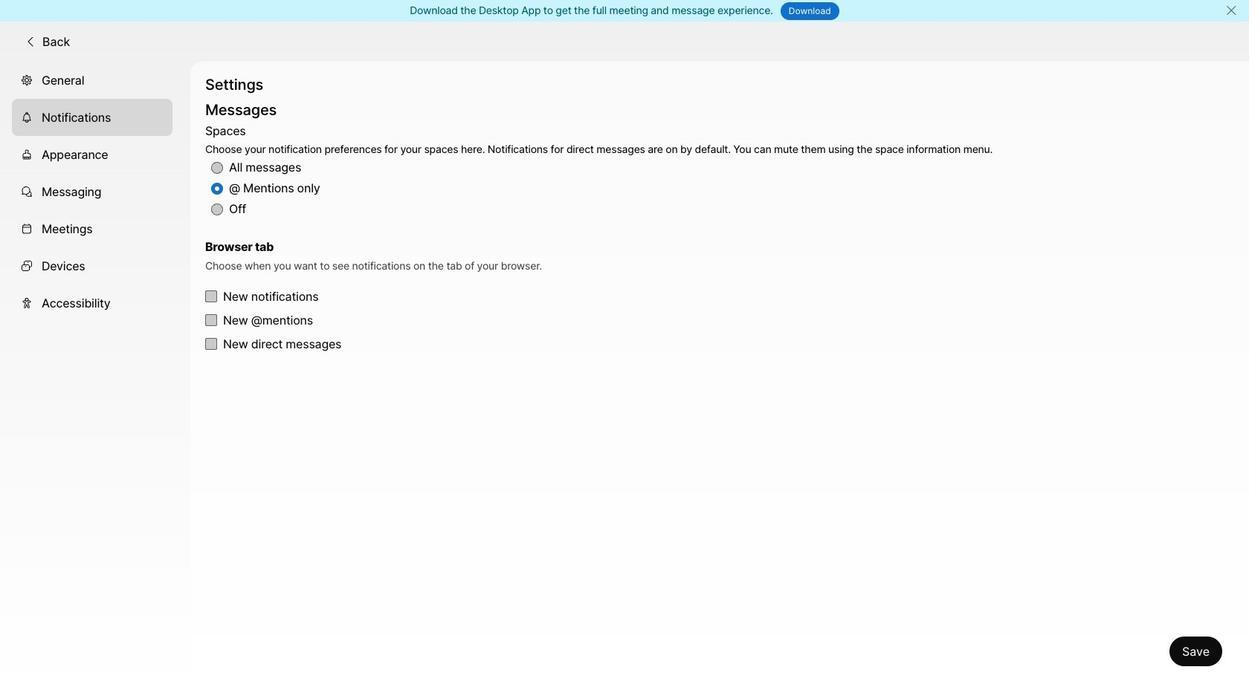 Task type: describe. For each thing, give the bounding box(es) containing it.
All messages radio
[[211, 162, 223, 174]]

@ Mentions only radio
[[211, 183, 223, 195]]

Off radio
[[211, 204, 223, 216]]

settings navigation
[[0, 61, 190, 691]]

appearance tab
[[12, 136, 173, 173]]

accessibility tab
[[12, 285, 173, 322]]

meetings tab
[[12, 210, 173, 247]]

general tab
[[12, 61, 173, 99]]

cancel_16 image
[[1226, 4, 1238, 16]]



Task type: locate. For each thing, give the bounding box(es) containing it.
notifications tab
[[12, 99, 173, 136]]

messaging tab
[[12, 173, 173, 210]]

devices tab
[[12, 247, 173, 285]]

option group
[[205, 121, 993, 220]]



